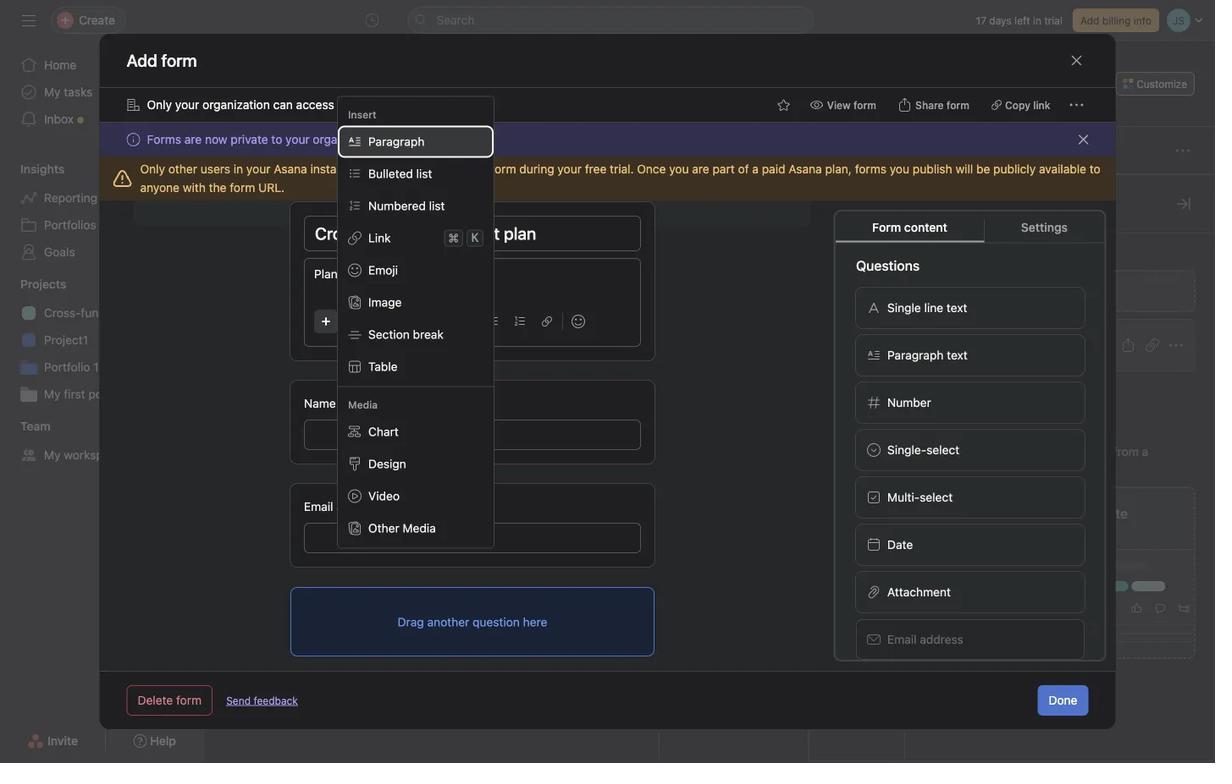 Task type: vqa. For each thing, say whether or not it's contained in the screenshot.
Completed icon related to Brand meeting with the Marketing team
no



Task type: locate. For each thing, give the bounding box(es) containing it.
functional inside cross-functional project plan
[[994, 329, 1048, 343]]

0 horizontal spatial form
[[488, 162, 516, 176]]

project for cross-functional project plan link
[[138, 306, 177, 320]]

tasks right for
[[359, 267, 388, 281]]

text
[[946, 301, 967, 315], [947, 348, 967, 362]]

copy
[[1005, 99, 1031, 111]]

2 add task… button from the top
[[272, 430, 329, 449]]

0 vertical spatial *
[[337, 397, 343, 411]]

0 vertical spatial media
[[348, 399, 378, 411]]

only for only your organization can access and submit the form.
[[147, 98, 172, 112]]

asana up url.
[[274, 162, 307, 176]]

2 cell from the top
[[659, 362, 760, 394]]

1 inside the projects element
[[93, 360, 99, 374]]

1 vertical spatial section
[[305, 630, 351, 646]]

done button
[[1038, 686, 1089, 716]]

home link
[[10, 52, 193, 79]]

cross-functional project plan inside the projects element
[[44, 306, 203, 320]]

my inside "link"
[[44, 448, 61, 462]]

task for add task
[[267, 145, 288, 157]]

email
[[304, 500, 333, 514], [887, 633, 916, 647]]

paragraph up "able"
[[368, 135, 425, 149]]

form for add form
[[983, 284, 1008, 298]]

header to do tree grid
[[204, 332, 1215, 455]]

tasks inside quickly create standardized tasks from a template.
[[1081, 445, 1110, 459]]

untitled section up plan
[[252, 224, 351, 240]]

workflow link
[[621, 104, 687, 123]]

numbered list
[[368, 199, 445, 213]]

address up other
[[336, 500, 380, 514]]

1 horizontal spatial paragraph
[[887, 348, 943, 362]]

1 horizontal spatial address
[[919, 633, 963, 647]]

1 vertical spatial my
[[44, 387, 61, 401]]

0 vertical spatial functional
[[81, 306, 135, 320]]

link image
[[542, 317, 552, 327]]

0 vertical spatial section
[[305, 224, 351, 240]]

tasks left from
[[1081, 445, 1110, 459]]

task templates
[[926, 420, 1021, 436]]

2 add task… from the top
[[272, 432, 329, 446]]

form left during
[[488, 162, 516, 176]]

0 vertical spatial email
[[304, 500, 333, 514]]

cross-
[[44, 306, 81, 320], [957, 329, 994, 343]]

1 vertical spatial only
[[140, 162, 165, 176]]

select for single-
[[926, 443, 959, 457]]

close details image
[[1177, 197, 1191, 211]]

1 untitled from the top
[[252, 224, 302, 240]]

private
[[231, 133, 268, 147]]

will right instance
[[360, 162, 377, 176]]

2 vertical spatial my
[[44, 448, 61, 462]]

dashboard link
[[708, 104, 782, 123]]

0 vertical spatial untitled
[[252, 224, 302, 240]]

1 vertical spatial project
[[1051, 329, 1090, 343]]

3 my from the top
[[44, 448, 61, 462]]

1 vertical spatial select
[[919, 490, 952, 504]]

select down template.
[[919, 490, 952, 504]]

cross- down 'add form'
[[957, 329, 994, 343]]

to up category
[[1090, 162, 1101, 176]]

from
[[1113, 445, 1139, 459]]

⌘
[[448, 231, 459, 245]]

1 form
[[842, 504, 872, 516]]

0 horizontal spatial *
[[337, 397, 343, 411]]

be up status
[[976, 162, 990, 176]]

0 horizontal spatial task
[[267, 145, 288, 157]]

* up other
[[381, 500, 387, 514]]

1 horizontal spatial plan
[[957, 348, 980, 362]]

0 horizontal spatial cross-functional project plan
[[44, 306, 203, 320]]

0 horizontal spatial task
[[228, 185, 250, 196]]

2 you from the left
[[890, 162, 910, 176]]

5 add task… row from the top
[[204, 659, 1215, 691]]

0 vertical spatial text
[[946, 301, 967, 315]]

share form button
[[891, 93, 977, 117]]

be left "able"
[[381, 162, 394, 176]]

1 vertical spatial form
[[872, 220, 901, 234]]

1 horizontal spatial a
[[1142, 445, 1148, 459]]

1 add task… row from the top
[[204, 253, 1215, 285]]

row
[[204, 174, 1215, 206], [224, 205, 1204, 207], [204, 332, 1215, 363], [204, 362, 1215, 394], [204, 393, 1215, 424]]

cross- for cross-functional project plan button
[[957, 329, 994, 343]]

None text field
[[275, 57, 505, 87]]

2 horizontal spatial to
[[1090, 162, 1101, 176]]

project for cross-functional project plan button
[[1051, 329, 1090, 343]]

email down attachment at the bottom of page
[[887, 633, 916, 647]]

only other users in your asana instance will be able to see your form during your free trial.  once you are part of a paid asana plan, forms you publish will be publicly available to anyone with the form url.
[[140, 162, 1101, 195]]

functional down 'add form'
[[994, 329, 1048, 343]]

my first portfolio link
[[10, 381, 193, 408]]

1 vertical spatial functional
[[994, 329, 1048, 343]]

2 my from the top
[[44, 387, 61, 401]]

0 horizontal spatial organization
[[202, 98, 270, 112]]

0 vertical spatial organization
[[202, 98, 270, 112]]

1 horizontal spatial task
[[846, 587, 868, 599]]

Share timeline with teammates text field
[[268, 400, 444, 417]]

tasks inside add form dialog
[[359, 267, 388, 281]]

1 vertical spatial email
[[887, 633, 916, 647]]

0 vertical spatial plan
[[180, 306, 203, 320]]

1 horizontal spatial cross-
[[957, 329, 994, 343]]

add inside "button"
[[958, 284, 980, 298]]

task for add task template
[[1042, 506, 1069, 522]]

0 vertical spatial in
[[1033, 14, 1042, 26]]

list for bulleted list
[[416, 167, 432, 181]]

task inside button
[[1042, 506, 1069, 522]]

0 horizontal spatial asana
[[274, 162, 307, 176]]

1 vertical spatial organization
[[313, 133, 380, 147]]

1 vertical spatial in
[[234, 162, 243, 176]]

js
[[971, 78, 983, 90]]

untitled section up feedback
[[252, 630, 351, 646]]

cross-functional project plan down add form "button"
[[957, 329, 1090, 362]]

task left name
[[228, 185, 250, 196]]

cross- up project1
[[44, 306, 81, 320]]

a right of
[[752, 162, 759, 176]]

0 horizontal spatial share
[[915, 99, 944, 111]]

1 vertical spatial untitled
[[252, 630, 302, 646]]

4 rules
[[841, 338, 873, 350]]

your down only your organization can access and submit the form.
[[286, 133, 310, 147]]

you up assignee
[[669, 162, 689, 176]]

project down add form "button"
[[1051, 329, 1090, 343]]

over
[[391, 267, 415, 281]]

insights button
[[0, 161, 65, 178]]

untitled section button up feedback
[[252, 622, 351, 653]]

functional inside the projects element
[[81, 306, 135, 320]]

view
[[827, 99, 851, 111]]

publish
[[913, 162, 952, 176]]

plan for cross-functional project plan link
[[180, 306, 203, 320]]

1 horizontal spatial asana
[[789, 162, 822, 176]]

add
[[1081, 14, 1100, 26], [246, 145, 265, 157], [272, 263, 294, 276], [958, 284, 980, 298], [272, 432, 294, 446], [1014, 506, 1039, 522], [272, 511, 294, 525], [272, 589, 294, 603], [272, 668, 294, 682], [252, 702, 277, 718]]

customize down info
[[1137, 78, 1187, 90]]

form down 'priority'
[[872, 220, 901, 234]]

1 horizontal spatial 1
[[842, 504, 847, 516]]

bulleted list image
[[487, 317, 498, 327]]

task inside 'task templates'
[[846, 587, 868, 599]]

1 vertical spatial address
[[919, 633, 963, 647]]

1 will from the left
[[360, 162, 377, 176]]

0 horizontal spatial will
[[360, 162, 377, 176]]

delete form button
[[127, 686, 213, 716]]

1 horizontal spatial share
[[1066, 78, 1093, 90]]

drag
[[397, 615, 424, 629]]

0 vertical spatial address
[[336, 500, 380, 514]]

0 vertical spatial select
[[926, 443, 959, 457]]

1 horizontal spatial *
[[381, 500, 387, 514]]

your left free
[[558, 162, 582, 176]]

1 vertical spatial tasks
[[359, 267, 388, 281]]

1 horizontal spatial in
[[1033, 14, 1042, 26]]

text down single line text
[[947, 348, 967, 362]]

paragraph up "number"
[[887, 348, 943, 362]]

in right left
[[1033, 14, 1042, 26]]

0 vertical spatial task
[[228, 185, 250, 196]]

only up forms in the left of the page
[[147, 98, 172, 112]]

search list box
[[408, 7, 814, 34]]

add task… inside header to do tree grid
[[272, 432, 329, 446]]

untitled right collapse task list for this section image
[[252, 224, 302, 240]]

for
[[340, 267, 356, 281]]

2 task… from the top
[[297, 432, 329, 446]]

tasks down home at the top
[[64, 85, 93, 99]]

media up chart
[[348, 399, 378, 411]]

in inside only other users in your asana instance will be able to see your form during your free trial.  once you are part of a paid asana plan, forms you publish will be publicly available to anyone with the form url.
[[234, 162, 243, 176]]

0 horizontal spatial plan
[[180, 306, 203, 320]]

done
[[1049, 694, 1078, 708]]

1 horizontal spatial the
[[401, 98, 419, 112]]

plan inside cross-functional project plan
[[957, 348, 980, 362]]

are
[[184, 133, 202, 147], [692, 162, 709, 176]]

1 horizontal spatial are
[[692, 162, 709, 176]]

organization up private
[[202, 98, 270, 112]]

attachment
[[887, 585, 950, 599]]

the
[[401, 98, 419, 112], [209, 181, 226, 195]]

functional for cross-functional project plan button
[[994, 329, 1048, 343]]

1 my from the top
[[44, 85, 61, 99]]

insights element
[[0, 154, 203, 269]]

1 vertical spatial task
[[846, 587, 868, 599]]

1 vertical spatial cross-functional project plan
[[957, 329, 1090, 362]]

only up anyone
[[140, 162, 165, 176]]

to
[[271, 133, 282, 147], [424, 162, 435, 176], [1090, 162, 1101, 176]]

project up project1 link
[[138, 306, 177, 320]]

my up inbox
[[44, 85, 61, 99]]

reporting
[[44, 191, 97, 205]]

single-select
[[887, 443, 959, 457]]

cell
[[659, 332, 760, 363], [659, 362, 760, 394]]

1 horizontal spatial you
[[890, 162, 910, 176]]

share inside add form dialog
[[915, 99, 944, 111]]

portfolio 1
[[44, 360, 99, 374]]

1 horizontal spatial functional
[[994, 329, 1048, 343]]

teams element
[[0, 412, 203, 473]]

1 horizontal spatial tasks
[[359, 267, 388, 281]]

customize up content
[[926, 194, 1007, 214]]

list left see
[[416, 167, 432, 181]]

1 horizontal spatial project
[[1051, 329, 1090, 343]]

1 vertical spatial customize
[[926, 194, 1007, 214]]

insights
[[20, 162, 65, 176]]

0 vertical spatial cross-
[[44, 306, 81, 320]]

available
[[1039, 162, 1086, 176]]

toolbar
[[314, 302, 630, 340]]

insert an object image
[[321, 317, 331, 327]]

question
[[472, 615, 519, 629]]

category
[[1070, 185, 1113, 196]]

portfolio
[[44, 360, 90, 374]]

1 add task… button from the top
[[272, 260, 329, 279]]

1 horizontal spatial customize
[[1137, 78, 1187, 90]]

files
[[906, 106, 932, 120]]

share
[[1066, 78, 1093, 90], [915, 99, 944, 111]]

0 horizontal spatial project
[[138, 306, 177, 320]]

are inside only other users in your asana instance will be able to see your form during your free trial.  once you are part of a paid asana plan, forms you publish will be publicly available to anyone with the form url.
[[692, 162, 709, 176]]

send feedback
[[226, 695, 298, 707]]

numbered list image
[[514, 317, 525, 327]]

* right "name"
[[337, 397, 343, 411]]

can
[[273, 98, 293, 112]]

paragraph inside add form dialog
[[887, 348, 943, 362]]

3 add task… button from the top
[[272, 509, 329, 527]]

17
[[976, 14, 987, 26]]

0 vertical spatial are
[[184, 133, 202, 147]]

close this dialog image
[[1070, 54, 1084, 67]]

to left see
[[424, 162, 435, 176]]

copy form link image
[[1146, 339, 1159, 352]]

0 horizontal spatial 1
[[93, 360, 99, 374]]

1 vertical spatial share
[[915, 99, 944, 111]]

cross-functional project plan up project1 link
[[44, 306, 203, 320]]

1 horizontal spatial task
[[1042, 506, 1069, 522]]

add form dialog
[[100, 34, 1116, 764]]

collapse task list for this section image
[[229, 225, 243, 239]]

section for 1st "untitled section" button from the bottom
[[305, 630, 351, 646]]

your down add task
[[246, 162, 271, 176]]

now
[[205, 133, 227, 147]]

task left 'template'
[[1042, 506, 1069, 522]]

send
[[226, 695, 251, 707]]

2 asana from the left
[[789, 162, 822, 176]]

0 horizontal spatial the
[[209, 181, 226, 195]]

only your organization can access and submit the form.
[[147, 98, 451, 112]]

project inside button
[[1051, 329, 1090, 343]]

my workspace link
[[10, 442, 193, 469]]

rules for to do image
[[291, 304, 305, 318]]

1 horizontal spatial email
[[887, 633, 916, 647]]

line
[[924, 301, 943, 315]]

to right private
[[271, 133, 282, 147]]

2 vertical spatial tasks
[[1081, 445, 1110, 459]]

cross-functional project plan inside button
[[957, 329, 1090, 362]]

the inside only other users in your asana instance will be able to see your form during your free trial.  once you are part of a paid asana plan, forms you publish will be publicly available to anyone with the form url.
[[209, 181, 226, 195]]

asana up the date
[[789, 162, 822, 176]]

1 horizontal spatial be
[[976, 162, 990, 176]]

next
[[418, 267, 441, 281]]

0 vertical spatial paragraph
[[368, 135, 425, 149]]

you up 'priority'
[[890, 162, 910, 176]]

access
[[296, 98, 334, 112]]

1 vertical spatial 1
[[842, 504, 847, 516]]

my tasks
[[44, 85, 93, 99]]

form inside 'button'
[[176, 694, 202, 708]]

task name
[[228, 185, 279, 196]]

a right from
[[1142, 445, 1148, 459]]

0 vertical spatial the
[[401, 98, 419, 112]]

plan inside cross-functional project plan link
[[180, 306, 203, 320]]

the down users at the top of page
[[209, 181, 226, 195]]

add form button
[[926, 270, 1196, 312]]

anyone
[[140, 181, 180, 195]]

2 will from the left
[[956, 162, 973, 176]]

0 horizontal spatial functional
[[81, 306, 135, 320]]

timeline
[[469, 106, 517, 120]]

invite
[[47, 735, 78, 749]]

organization down "list"
[[313, 133, 380, 147]]

cross- inside cross-functional project plan
[[957, 329, 994, 343]]

1 task… from the top
[[297, 263, 329, 276]]

1 add task… from the top
[[272, 263, 329, 276]]

3 add task… from the top
[[272, 511, 329, 525]]

4
[[841, 338, 847, 350]]

a inside only other users in your asana instance will be able to see your form during your free trial.  once you are part of a paid asana plan, forms you publish will be publicly available to anyone with the form url.
[[752, 162, 759, 176]]

email left video at the bottom left of the page
[[304, 500, 333, 514]]

1 vertical spatial text
[[947, 348, 967, 362]]

my for my tasks
[[44, 85, 61, 99]]

your up forms in the left of the page
[[175, 98, 199, 112]]

list down see
[[429, 199, 445, 213]]

my left first
[[44, 387, 61, 401]]

overview
[[241, 106, 294, 120]]

dashboard
[[721, 106, 782, 120]]

form inside "button"
[[983, 284, 1008, 298]]

media
[[348, 399, 378, 411], [403, 522, 436, 536]]

row containing task name
[[204, 174, 1215, 206]]

single line text
[[887, 301, 967, 315]]

1 vertical spatial untitled section button
[[252, 622, 351, 653]]

text right line
[[946, 301, 967, 315]]

task up templates
[[846, 587, 868, 599]]

only inside only other users in your asana instance will be able to see your form during your free trial.  once you are part of a paid asana plan, forms you publish will be publicly available to anyone with the form url.
[[140, 162, 165, 176]]

only
[[147, 98, 172, 112], [140, 162, 165, 176]]

1 untitled section button from the top
[[252, 217, 351, 247]]

1 down project1 link
[[93, 360, 99, 374]]

1 vertical spatial the
[[209, 181, 226, 195]]

plan for cross-functional project plan button
[[957, 348, 980, 362]]

emoji image
[[571, 315, 585, 329]]

0 vertical spatial share
[[1066, 78, 1093, 90]]

cross- for cross-functional project plan link
[[44, 306, 81, 320]]

cross-functional project plan
[[44, 306, 203, 320], [957, 329, 1090, 362]]

task up url.
[[267, 145, 288, 157]]

0 horizontal spatial paragraph
[[368, 135, 425, 149]]

name
[[252, 185, 279, 196]]

default
[[400, 133, 438, 147]]

1 left multi- on the bottom right of the page
[[842, 504, 847, 516]]

cross- inside the projects element
[[44, 306, 81, 320]]

untitled section button up plan
[[252, 217, 351, 247]]

are left the now
[[184, 133, 202, 147]]

1 horizontal spatial cross-functional project plan
[[957, 329, 1090, 362]]

media right other
[[403, 522, 436, 536]]

task inside button
[[267, 145, 288, 157]]

3 add task… row from the top
[[204, 501, 1215, 534]]

2 add task… row from the top
[[204, 423, 1215, 455]]

projects
[[20, 277, 66, 291]]

my inside global element
[[44, 85, 61, 99]]

form for view form
[[854, 99, 877, 111]]

trial.
[[610, 162, 634, 176]]

0 horizontal spatial be
[[381, 162, 394, 176]]

1 vertical spatial are
[[692, 162, 709, 176]]

untitled up feedback
[[252, 630, 302, 646]]

1 vertical spatial media
[[403, 522, 436, 536]]

share for share form
[[915, 99, 944, 111]]

task inside row
[[228, 185, 250, 196]]

add task… button
[[272, 260, 329, 279], [272, 430, 329, 449], [272, 509, 329, 527], [272, 587, 329, 606], [272, 666, 329, 685]]

add task… row
[[204, 253, 1215, 285], [204, 423, 1215, 455], [204, 501, 1215, 534], [204, 580, 1215, 612], [204, 659, 1215, 691]]

0 horizontal spatial address
[[336, 500, 380, 514]]

0 vertical spatial form
[[488, 162, 516, 176]]

1 vertical spatial plan
[[957, 348, 980, 362]]

0 vertical spatial untitled section button
[[252, 217, 351, 247]]

portfolio 1 link
[[10, 354, 193, 381]]

email address
[[887, 633, 963, 647]]

paragraph inside menu item
[[368, 135, 425, 149]]

address down attachment at the bottom of page
[[919, 633, 963, 647]]

my down team
[[44, 448, 61, 462]]

0 horizontal spatial are
[[184, 133, 202, 147]]

1 horizontal spatial organization
[[313, 133, 380, 147]]

my inside the projects element
[[44, 387, 61, 401]]

are left the part
[[692, 162, 709, 176]]

5 add task… button from the top
[[272, 666, 329, 685]]

billing
[[1102, 14, 1131, 26]]

0 horizontal spatial email
[[304, 500, 333, 514]]

quickly create standardized tasks from a template.
[[926, 445, 1148, 478]]

functional up project1 link
[[81, 306, 135, 320]]

in right users at the top of page
[[234, 162, 243, 176]]

select up template.
[[926, 443, 959, 457]]

1 horizontal spatial form
[[872, 220, 901, 234]]

0 horizontal spatial a
[[752, 162, 759, 176]]

address for email address *
[[336, 500, 380, 514]]

0 vertical spatial a
[[752, 162, 759, 176]]

1
[[93, 360, 99, 374], [842, 504, 847, 516]]

1 horizontal spatial will
[[956, 162, 973, 176]]

0 vertical spatial task
[[267, 145, 288, 157]]

4 task… from the top
[[297, 589, 329, 603]]

form inside only other users in your asana instance will be able to see your form during your free trial.  once you are part of a paid asana plan, forms you publish will be publicly available to anyone with the form url.
[[230, 181, 255, 195]]

will up status
[[956, 162, 973, 176]]

the left form.
[[401, 98, 419, 112]]

overview link
[[228, 104, 294, 123]]

2 horizontal spatial tasks
[[1081, 445, 1110, 459]]

1 cell from the top
[[659, 332, 760, 363]]

1 vertical spatial untitled section
[[252, 630, 351, 646]]

image
[[368, 296, 402, 310]]

portfolios link
[[10, 212, 193, 239]]

task for task templates
[[846, 587, 868, 599]]

asana
[[274, 162, 307, 176], [789, 162, 822, 176]]

untitled section button
[[252, 217, 351, 247], [252, 622, 351, 653]]



Task type: describe. For each thing, give the bounding box(es) containing it.
copy link button
[[984, 93, 1058, 117]]

goals link
[[10, 239, 193, 266]]

close image
[[1077, 133, 1090, 147]]

multi-select
[[887, 490, 952, 504]]

global element
[[0, 41, 203, 143]]

select for multi-
[[919, 490, 952, 504]]

section for 1st "untitled section" button from the top of the page
[[305, 224, 351, 240]]

other media
[[368, 522, 436, 536]]

cross-functional project plan link
[[10, 300, 203, 327]]

add form
[[127, 50, 197, 70]]

in for users
[[234, 162, 243, 176]]

cell for draft project brief cell
[[659, 332, 760, 363]]

my workspace
[[44, 448, 123, 462]]

1 you from the left
[[669, 162, 689, 176]]

share button
[[1045, 72, 1101, 96]]

and
[[337, 98, 358, 112]]

my tasks link
[[10, 79, 193, 106]]

inbox
[[44, 112, 74, 126]]

2 untitled from the top
[[252, 630, 302, 646]]

form.
[[422, 98, 451, 112]]

status
[[969, 185, 999, 196]]

feedback
[[254, 695, 298, 707]]

0 horizontal spatial customize
[[926, 194, 1007, 214]]

5 add task… from the top
[[272, 668, 329, 682]]

share timeline with teammates cell
[[204, 393, 660, 424]]

Draft project brief text field
[[268, 339, 374, 356]]

2 be from the left
[[976, 162, 990, 176]]

in for left
[[1033, 14, 1042, 26]]

draft project brief cell
[[204, 332, 660, 363]]

timeline link
[[456, 104, 517, 123]]

weeks
[[455, 267, 489, 281]]

0 horizontal spatial to
[[271, 133, 282, 147]]

insert
[[348, 109, 377, 121]]

workspace
[[64, 448, 123, 462]]

users
[[200, 162, 230, 176]]

submit
[[361, 98, 398, 112]]

form for share form
[[947, 99, 970, 111]]

1 untitled section from the top
[[252, 224, 351, 240]]

left
[[1015, 14, 1030, 26]]

1 asana from the left
[[274, 162, 307, 176]]

able
[[398, 162, 421, 176]]

functional for cross-functional project plan link
[[81, 306, 135, 320]]

portfolios
[[44, 218, 96, 232]]

projects button
[[0, 276, 66, 293]]

your right see
[[461, 162, 485, 176]]

project1
[[44, 333, 88, 347]]

add to starred image
[[777, 98, 791, 112]]

search button
[[408, 7, 814, 34]]

email address *
[[304, 500, 387, 514]]

task templates
[[833, 587, 881, 614]]

paragraph menu item
[[338, 126, 494, 158]]

Form Name text field
[[304, 216, 641, 252]]

quickly
[[926, 445, 966, 459]]

doing button
[[252, 465, 288, 495]]

2 untitled section button from the top
[[252, 622, 351, 653]]

2 vertical spatial section
[[280, 702, 326, 718]]

create
[[969, 445, 1004, 459]]

chart
[[368, 425, 399, 439]]

1 vertical spatial *
[[381, 500, 387, 514]]

standardized
[[1007, 445, 1078, 459]]

add task… button inside header to do tree grid
[[272, 430, 329, 449]]

trial
[[1044, 14, 1063, 26]]

1 be from the left
[[381, 162, 394, 176]]

customize inside dropdown button
[[1137, 78, 1187, 90]]

hide sidebar image
[[22, 14, 36, 27]]

my first portfolio
[[44, 387, 134, 401]]

more actions image
[[1070, 98, 1084, 112]]

section break
[[368, 328, 444, 342]]

3 fields
[[839, 255, 875, 267]]

customize button
[[1115, 72, 1195, 96]]

team button
[[0, 418, 51, 435]]

once
[[637, 162, 666, 176]]

2
[[444, 267, 452, 281]]

projects element
[[0, 269, 203, 412]]

forms
[[147, 133, 181, 147]]

task… inside header to do tree grid
[[297, 432, 329, 446]]

cross-functional project plan for cross-functional project plan link
[[44, 306, 203, 320]]

form inside only other users in your asana instance will be able to see your form during your free trial.  once you are part of a paid asana plan, forms you publish will be publicly available to anyone with the form url.
[[488, 162, 516, 176]]

name
[[304, 397, 336, 411]]

rules
[[850, 338, 873, 350]]

add task button
[[224, 139, 295, 163]]

part
[[713, 162, 735, 176]]

cross-functional project plan button
[[926, 319, 1196, 372]]

only for only other users in your asana instance will be able to see your form during your free trial.  once you are part of a paid asana plan, forms you publish will be publicly available to anyone with the form url.
[[140, 162, 165, 176]]

email for email address *
[[304, 500, 333, 514]]

with
[[183, 181, 206, 195]]

plan
[[314, 267, 337, 281]]

paragraph for paragraph text
[[887, 348, 943, 362]]

table
[[368, 360, 398, 374]]

1 horizontal spatial media
[[403, 522, 436, 536]]

single-
[[887, 443, 926, 457]]

tasks inside global element
[[64, 85, 93, 99]]

2 text from the top
[[947, 348, 967, 362]]

4 add task… row from the top
[[204, 580, 1215, 612]]

of
[[738, 162, 749, 176]]

3
[[839, 255, 846, 267]]

instance
[[310, 162, 357, 176]]

multi-
[[887, 490, 919, 504]]

by
[[384, 133, 397, 147]]

name *
[[304, 397, 343, 411]]

send feedback link
[[226, 694, 298, 709]]

Schedule kickoff meeting text field
[[268, 370, 415, 387]]

calendar
[[550, 106, 601, 120]]

list link
[[314, 104, 348, 123]]

share for share
[[1066, 78, 1093, 90]]

email for email address
[[887, 633, 916, 647]]

1 horizontal spatial to
[[424, 162, 435, 176]]

templates
[[833, 602, 881, 614]]

here
[[523, 615, 547, 629]]

date
[[887, 538, 913, 552]]

view form button
[[803, 93, 884, 117]]

paragraph for paragraph
[[368, 135, 425, 149]]

a inside quickly create standardized tasks from a template.
[[1142, 445, 1148, 459]]

messages link
[[803, 104, 873, 123]]

share form image
[[1122, 339, 1136, 352]]

schedule kickoff meeting cell
[[204, 362, 660, 394]]

1 text from the top
[[946, 301, 967, 315]]

another
[[427, 615, 469, 629]]

my for my workspace
[[44, 448, 61, 462]]

view form
[[827, 99, 877, 111]]

5 task… from the top
[[297, 668, 329, 682]]

calendar link
[[537, 104, 601, 123]]

form for delete form
[[176, 694, 202, 708]]

link
[[1033, 99, 1050, 111]]

template.
[[926, 464, 977, 478]]

drag another question here
[[397, 615, 547, 629]]

bulleted list
[[368, 167, 432, 181]]

cross-functional project plan for cross-functional project plan button
[[957, 329, 1090, 362]]

address for email address
[[919, 633, 963, 647]]

share form
[[915, 99, 970, 111]]

4 add task… button from the top
[[272, 587, 329, 606]]

add inside button
[[246, 145, 265, 157]]

files link
[[893, 104, 932, 123]]

delete
[[138, 694, 173, 708]]

form for 1 form
[[850, 504, 872, 516]]

cell for schedule kickoff meeting cell
[[659, 362, 760, 394]]

reporting link
[[10, 185, 193, 212]]

0 horizontal spatial media
[[348, 399, 378, 411]]

3 task… from the top
[[297, 511, 329, 525]]

2 untitled section from the top
[[252, 630, 351, 646]]

add billing info button
[[1073, 8, 1159, 32]]

task for task name
[[228, 185, 250, 196]]

workflow
[[635, 106, 687, 120]]

toolbar inside add form dialog
[[314, 302, 630, 340]]

add inside header to do tree grid
[[272, 432, 294, 446]]

4 add task… from the top
[[272, 589, 329, 603]]

my for my first portfolio
[[44, 387, 61, 401]]

list for numbered list
[[429, 199, 445, 213]]

paid
[[762, 162, 785, 176]]

first
[[64, 387, 85, 401]]

assignee
[[666, 185, 710, 196]]

plan for tasks over next 2 weeks
[[314, 267, 489, 281]]

add inside button
[[1081, 14, 1100, 26]]

project1 link
[[10, 327, 193, 354]]

due date
[[767, 185, 810, 196]]



